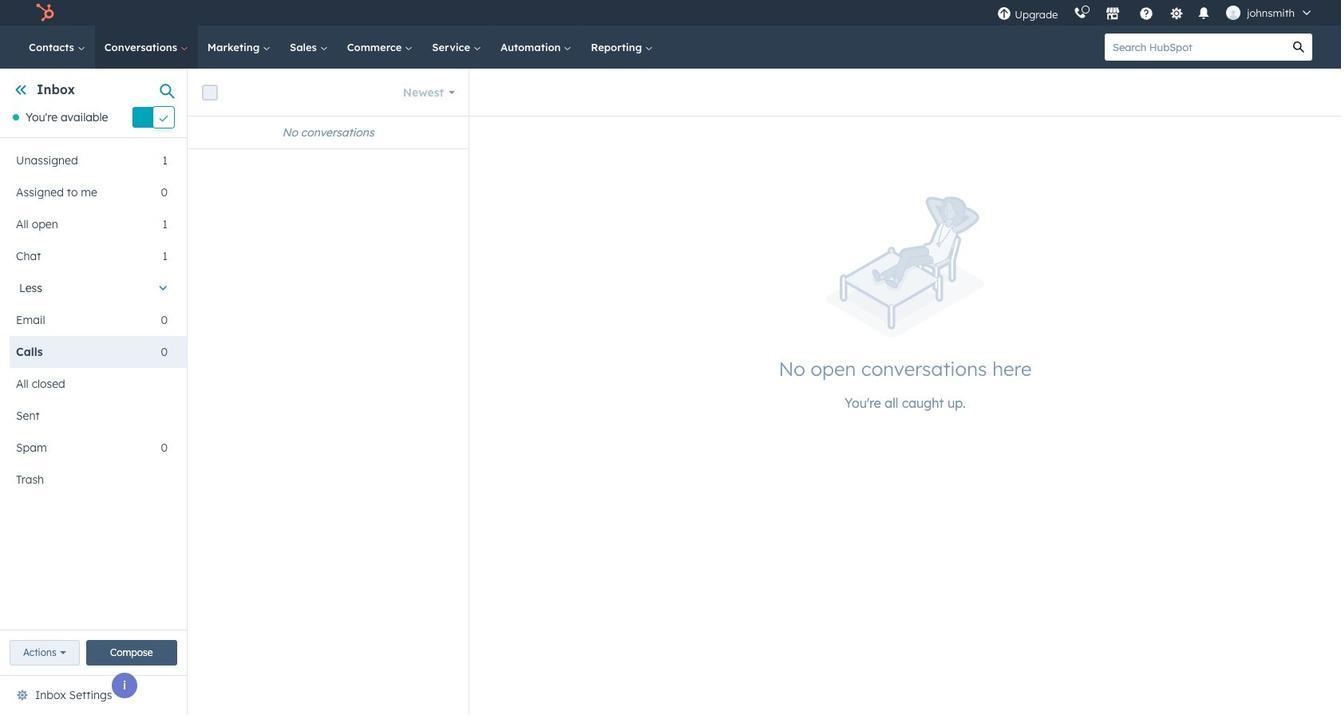 Task type: locate. For each thing, give the bounding box(es) containing it.
main content
[[188, 69, 1341, 715]]

marketplaces image
[[1106, 7, 1120, 22]]

you're available image
[[13, 114, 19, 121]]

menu
[[989, 0, 1322, 26]]



Task type: describe. For each thing, give the bounding box(es) containing it.
john smith image
[[1226, 6, 1241, 20]]

Search HubSpot search field
[[1105, 34, 1285, 61]]



Task type: vqa. For each thing, say whether or not it's contained in the screenshot.
"search hubspot" search field
yes



